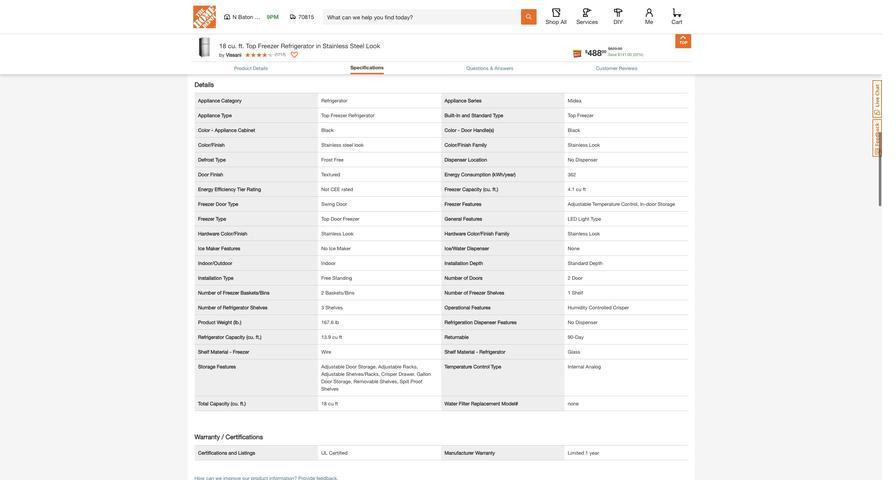 Task type: locate. For each thing, give the bounding box(es) containing it.
66.61 down 27.76
[[322, 19, 334, 25]]

0 horizontal spatial maker
[[206, 246, 220, 252]]

0 vertical spatial ft
[[583, 186, 586, 192]]

0 horizontal spatial 1
[[568, 290, 571, 296]]

0 horizontal spatial material
[[211, 349, 228, 355]]

shelf material - freezer
[[198, 349, 249, 355]]

0 vertical spatial crisper
[[613, 305, 629, 311]]

0 vertical spatial free
[[334, 157, 344, 163]]

installation down ice/water
[[445, 260, 469, 266]]

and right in
[[462, 112, 470, 118]]

door left finish
[[198, 172, 209, 178]]

live chat image
[[873, 80, 883, 118]]

product for product width (in.)
[[198, 48, 216, 54]]

0 vertical spatial 66.61 in
[[322, 19, 339, 25]]

cu
[[576, 186, 582, 192], [332, 334, 338, 340], [328, 401, 334, 407]]

product down height to top of refrigerator (in.)
[[445, 34, 462, 40]]

maker up "standing" at the left of page
[[337, 246, 351, 252]]

customer reviews
[[596, 66, 638, 72]]

appliance for appliance series
[[445, 98, 467, 104]]

black down 'top freezer'
[[568, 127, 581, 133]]

629
[[611, 47, 617, 52]]

00 left 22
[[628, 53, 632, 57]]

of up product weight (lb.)
[[217, 305, 222, 311]]

doors
[[470, 275, 483, 281]]

product for product height (in.)
[[445, 34, 462, 40]]

stainless
[[323, 43, 348, 51], [322, 142, 341, 148], [568, 142, 588, 148], [322, 231, 341, 237], [568, 231, 588, 237]]

freezer down freezer door type
[[198, 216, 215, 222]]

number of freezer shelves
[[445, 290, 505, 296]]

stainless down 30.91 in
[[323, 43, 348, 51]]

material for refrigerator
[[457, 349, 475, 355]]

ft.) for total capacity (cu. ft.)
[[240, 401, 246, 407]]

height for height to top of door hinge (in.)
[[198, 19, 213, 25]]

energy for energy efficiency tier rating
[[198, 186, 213, 192]]

capacity
[[463, 186, 482, 192], [226, 334, 245, 340], [210, 401, 230, 407]]

2 baskets/bins
[[322, 290, 355, 296]]

2 vertical spatial cu
[[328, 401, 334, 407]]

2 horizontal spatial ft.)
[[493, 186, 499, 192]]

0 vertical spatial cu
[[576, 186, 582, 192]]

1 horizontal spatial family
[[495, 231, 510, 237]]

1 horizontal spatial material
[[457, 349, 475, 355]]

warranty / certifications
[[195, 433, 263, 441]]

0 vertical spatial details
[[253, 66, 268, 72]]

(in.) right hinge
[[261, 19, 269, 25]]

488
[[588, 49, 602, 59]]

0 horizontal spatial installation
[[198, 275, 222, 281]]

1 horizontal spatial baskets/bins
[[326, 290, 355, 296]]

hardware down freezer type
[[198, 231, 219, 237]]

29.53 in down 30.91 in
[[322, 48, 339, 54]]

0 horizontal spatial ice
[[198, 246, 205, 252]]

door right the swing
[[336, 201, 347, 207]]

dispenser down the color/finish family
[[445, 157, 467, 163]]

0 horizontal spatial free
[[322, 275, 331, 281]]

depth for installation depth
[[470, 260, 483, 266]]

ft.) for freezer capacity (cu. ft.)
[[493, 186, 499, 192]]

2 no dispenser from the top
[[568, 320, 598, 326]]

0 horizontal spatial details
[[195, 81, 214, 89]]

freezer down swing door
[[343, 216, 359, 222]]

certified
[[329, 450, 348, 456]]

hardware for hardware color/finish
[[198, 231, 219, 237]]

0 vertical spatial family
[[473, 142, 487, 148]]

18 for 18 cu. ft. top freezer refrigerator in stainless steel look
[[219, 43, 226, 51]]

2 material from the left
[[457, 349, 475, 355]]

( left )
[[275, 53, 276, 58]]

1 vertical spatial and
[[229, 450, 237, 456]]

2 horizontal spatial 00
[[628, 53, 632, 57]]

1 vertical spatial free
[[322, 275, 331, 281]]

general features
[[445, 216, 482, 222]]

2 vertical spatial ft
[[335, 401, 338, 407]]

2 29.53 from the left
[[568, 48, 581, 54]]

no dispenser for dispenser location
[[568, 157, 598, 163]]

stainless up frost free
[[322, 142, 341, 148]]

baskets/bins down "standing" at the left of page
[[326, 290, 355, 296]]

installation down indoor/outdoor
[[198, 275, 222, 281]]

1 to from the left
[[214, 19, 218, 25]]

shelf material - refrigerator
[[445, 349, 506, 355]]

1 maker from the left
[[206, 246, 220, 252]]

1 horizontal spatial shelf
[[445, 349, 456, 355]]

refrigerator down 90
[[481, 19, 508, 25]]

167.6
[[322, 320, 334, 326]]

shelves,
[[380, 379, 399, 385]]

( left %)
[[633, 53, 634, 57]]

1 no dispenser from the top
[[568, 157, 598, 163]]

1 vertical spatial (cu.
[[247, 334, 255, 340]]

questions & answers
[[467, 66, 514, 72]]

no for refrigeration dispenser features
[[568, 320, 575, 326]]

look right steel
[[366, 43, 380, 51]]

features for freezer features
[[463, 201, 482, 207]]

warranty right manufacturer
[[476, 450, 495, 456]]

product left by
[[198, 48, 216, 54]]

features for general features
[[463, 216, 482, 222]]

0 vertical spatial no
[[568, 157, 575, 163]]

1 horizontal spatial $
[[609, 47, 611, 52]]

to down with
[[461, 19, 465, 25]]

0 horizontal spatial family
[[473, 142, 487, 148]]

number up product weight (lb.)
[[198, 305, 216, 311]]

1 hardware from the left
[[198, 231, 219, 237]]

crisper right "controlled"
[[613, 305, 629, 311]]

1 ( from the left
[[633, 53, 634, 57]]

stainless look for hardware color/finish family
[[568, 231, 600, 237]]

0 vertical spatial and
[[462, 112, 470, 118]]

product height (in.)
[[445, 34, 487, 40]]

stainless look down light
[[568, 231, 600, 237]]

door up '1 shelf'
[[572, 275, 583, 281]]

energy down door finish
[[198, 186, 213, 192]]

0 horizontal spatial ft
[[335, 401, 338, 407]]

0 vertical spatial (cu.
[[483, 186, 492, 192]]

appliance for appliance type
[[198, 112, 220, 118]]

1 horizontal spatial details
[[253, 66, 268, 72]]

door
[[471, 4, 482, 10], [235, 19, 246, 25], [461, 127, 472, 133], [198, 172, 209, 178], [216, 201, 227, 207], [336, 201, 347, 207], [331, 216, 342, 222], [572, 275, 583, 281], [346, 364, 357, 370], [322, 379, 332, 385]]

and
[[462, 112, 470, 118], [229, 450, 237, 456]]

cu for 13.9
[[332, 334, 338, 340]]

2 vertical spatial ft.)
[[240, 401, 246, 407]]

depth for standard depth
[[590, 260, 603, 266]]

1
[[568, 290, 571, 296], [586, 450, 589, 456]]

4.1
[[568, 186, 575, 192]]

0 vertical spatial capacity
[[463, 186, 482, 192]]

2 hardware from the left
[[445, 231, 466, 237]]

specifications
[[351, 65, 384, 71]]

water
[[445, 401, 458, 407]]

0 vertical spatial 1
[[568, 290, 571, 296]]

29.53 down '30.91'
[[322, 48, 334, 54]]

installation type
[[198, 275, 234, 281]]

66.61 in down '65.9 in'
[[568, 34, 586, 40]]

00 right 629
[[618, 47, 623, 52]]

$
[[609, 47, 611, 52], [586, 50, 588, 55], [618, 53, 620, 57]]

door down efficiency
[[216, 201, 227, 207]]

day
[[576, 334, 584, 340]]

0 vertical spatial certifications
[[226, 433, 263, 441]]

1 horizontal spatial height
[[445, 19, 459, 25]]

dispenser down operational features
[[474, 320, 497, 326]]

shelf up storage features
[[198, 349, 209, 355]]

70815
[[299, 13, 314, 20]]

of for number of freezer shelves
[[464, 290, 468, 296]]

product down "vissani"
[[234, 66, 252, 72]]

number for number of doors
[[445, 275, 463, 281]]

70815 button
[[290, 13, 314, 20]]

1 horizontal spatial black
[[568, 127, 581, 133]]

3
[[322, 305, 324, 311]]

location
[[468, 157, 487, 163]]

manufacturer warranty
[[445, 450, 495, 456]]

appliance series
[[445, 98, 482, 104]]

1 vertical spatial 66.61
[[568, 34, 581, 40]]

1 horizontal spatial 18
[[322, 401, 327, 407]]

questions & answers button
[[467, 65, 514, 73], [467, 65, 514, 73]]

58.48
[[568, 4, 581, 10]]

storage right door on the top right of the page
[[658, 201, 676, 207]]

baskets/bins
[[241, 290, 270, 296], [326, 290, 355, 296]]

freezer up freezer features
[[445, 186, 461, 192]]

top down midea
[[568, 112, 576, 118]]

product image image
[[193, 37, 216, 60]]

1 vertical spatial warranty
[[476, 450, 495, 456]]

1 horizontal spatial maker
[[337, 246, 351, 252]]

standard up handle(s)
[[472, 112, 492, 118]]

30.91
[[322, 34, 334, 40]]

type right the defrost
[[216, 157, 226, 163]]

capacity right total
[[210, 401, 230, 407]]

1 horizontal spatial 29.53
[[568, 48, 581, 54]]

0 horizontal spatial (cu.
[[231, 401, 239, 407]]

display image
[[291, 53, 298, 60]]

ft.)
[[493, 186, 499, 192], [256, 334, 262, 340], [240, 401, 246, 407]]

0 horizontal spatial 2
[[322, 290, 324, 296]]

number for number of freezer shelves
[[445, 290, 463, 296]]

energy efficiency tier rating
[[198, 186, 261, 192]]

shelves inside "adjustable door storage, adjustable racks, adjustable shelves/racks, crisper drawer, gallon door storage, removable shelves, spill proof shelves"
[[322, 386, 339, 392]]

0 horizontal spatial hardware
[[198, 231, 219, 237]]

crisper up shelves,
[[382, 371, 398, 377]]

certifications up listings
[[226, 433, 263, 441]]

(in.)
[[239, 4, 247, 10], [523, 4, 531, 10], [261, 19, 269, 25], [509, 19, 517, 25], [232, 34, 240, 40], [479, 34, 487, 40], [231, 48, 239, 54]]

29.53 in
[[322, 48, 339, 54], [568, 48, 586, 54]]

1 vertical spatial 1
[[586, 450, 589, 456]]

2
[[568, 275, 571, 281], [322, 290, 324, 296]]

capacity for freezer
[[463, 186, 482, 192]]

2 color from the left
[[445, 127, 457, 133]]

(cu. for total capacity (cu. ft.)
[[231, 401, 239, 407]]

(cu. down energy consumption (kwh/year)
[[483, 186, 492, 192]]

refrigerator down product weight (lb.)
[[198, 334, 224, 340]]

1 vertical spatial cu
[[332, 334, 338, 340]]

frost
[[322, 157, 333, 163]]

color down built-
[[445, 127, 457, 133]]

manufacturer
[[445, 450, 474, 456]]

1 ice from the left
[[198, 246, 205, 252]]

details
[[253, 66, 268, 72], [195, 81, 214, 89]]

1 horizontal spatial installation
[[445, 260, 469, 266]]

(cu. for freezer capacity (cu. ft.)
[[483, 186, 492, 192]]

1 29.53 from the left
[[322, 48, 334, 54]]

1 vertical spatial certifications
[[198, 450, 227, 456]]

1 horizontal spatial ft
[[339, 334, 342, 340]]

1 material from the left
[[211, 349, 228, 355]]

0 vertical spatial energy
[[445, 172, 460, 178]]

$ inside $ 488 00
[[586, 50, 588, 55]]

2 vertical spatial capacity
[[210, 401, 230, 407]]

top freezer refrigerator
[[322, 112, 375, 118]]

refrigerator
[[481, 19, 508, 25], [281, 43, 314, 51], [322, 98, 348, 104], [349, 112, 375, 118], [223, 305, 249, 311], [198, 334, 224, 340], [480, 349, 506, 355]]

ft
[[583, 186, 586, 192], [339, 334, 342, 340], [335, 401, 338, 407]]

refrigerator capacity (cu. ft.)
[[198, 334, 262, 340]]

0 horizontal spatial 66.61
[[322, 19, 334, 25]]

1 horizontal spatial (cu.
[[247, 334, 255, 340]]

ft for 4.1 cu ft
[[583, 186, 586, 192]]

no dispenser up '362'
[[568, 157, 598, 163]]

free down the indoor
[[322, 275, 331, 281]]

type right control
[[491, 364, 502, 370]]

2 to from the left
[[461, 19, 465, 25]]

shelf up humidity
[[572, 290, 583, 296]]

1 vertical spatial .
[[627, 53, 628, 57]]

steel
[[343, 142, 353, 148]]

customer
[[596, 66, 618, 72]]

features for storage features
[[217, 364, 236, 370]]

2 maker from the left
[[337, 246, 351, 252]]

2 up '1 shelf'
[[568, 275, 571, 281]]

capacity for total
[[210, 401, 230, 407]]

1 horizontal spatial 00
[[618, 47, 623, 52]]

stainless up none
[[568, 231, 588, 237]]

ft for 13.9 cu ft
[[339, 334, 342, 340]]

(
[[633, 53, 634, 57], [275, 53, 276, 58]]

0 horizontal spatial color
[[198, 127, 210, 133]]

lb
[[335, 320, 339, 326]]

door right with
[[471, 4, 482, 10]]

0 vertical spatial ft.)
[[493, 186, 499, 192]]

1 horizontal spatial energy
[[445, 172, 460, 178]]

0 vertical spatial standard
[[472, 112, 492, 118]]

baton
[[238, 13, 253, 20]]

to for height to top of refrigerator (in.)
[[461, 19, 465, 25]]

0 horizontal spatial baskets/bins
[[241, 290, 270, 296]]

1 horizontal spatial free
[[334, 157, 344, 163]]

hardware
[[198, 231, 219, 237], [445, 231, 466, 237]]

1 color from the left
[[198, 127, 210, 133]]

0 horizontal spatial warranty
[[195, 433, 220, 441]]

1 vertical spatial ft
[[339, 334, 342, 340]]

installation for installation depth
[[445, 260, 469, 266]]

2 29.53 in from the left
[[568, 48, 586, 54]]

1 vertical spatial 18
[[322, 401, 327, 407]]

freezer up stainless steel look on the left of page
[[331, 112, 347, 118]]

0 vertical spatial warranty
[[195, 433, 220, 441]]

standard up 2 door
[[568, 260, 588, 266]]

the home depot logo image
[[193, 6, 216, 28]]

1 vertical spatial crisper
[[382, 371, 398, 377]]

material up storage features
[[211, 349, 228, 355]]

energy down dispenser location on the top of page
[[445, 172, 460, 178]]

0 horizontal spatial 66.61 in
[[322, 19, 339, 25]]

shop
[[546, 18, 559, 25]]

dispenser down hardware color/finish family
[[467, 246, 489, 252]]

1 horizontal spatial 1
[[586, 450, 589, 456]]

(cu.
[[483, 186, 492, 192], [247, 334, 255, 340], [231, 401, 239, 407]]

of for number of refrigerator shelves
[[217, 305, 222, 311]]

no for dispenser location
[[568, 157, 575, 163]]

total
[[198, 401, 209, 407]]

capacity down consumption at top
[[463, 186, 482, 192]]

type up handle(s)
[[493, 112, 504, 118]]

freezer down midea
[[578, 112, 594, 118]]

hinge
[[247, 19, 260, 25]]

2 horizontal spatial (cu.
[[483, 186, 492, 192]]

features
[[463, 201, 482, 207], [463, 216, 482, 222], [221, 246, 240, 252], [472, 305, 491, 311], [498, 320, 517, 326], [217, 364, 236, 370]]

gallon
[[417, 371, 431, 377]]

0 horizontal spatial storage
[[198, 364, 216, 370]]

What can we help you find today? search field
[[328, 10, 521, 24]]

0 horizontal spatial 29.53
[[322, 48, 334, 54]]

00 inside $ 488 00
[[602, 50, 607, 55]]

(cu. up shelf material - freezer
[[247, 334, 255, 340]]

save
[[609, 53, 617, 57]]

ft.) for refrigerator capacity (cu. ft.)
[[256, 334, 262, 340]]

family
[[473, 142, 487, 148], [495, 231, 510, 237]]

cart link
[[670, 8, 685, 25]]

0 vertical spatial temperature
[[593, 201, 620, 207]]

feedback link image
[[873, 119, 883, 157]]

1 vertical spatial installation
[[198, 275, 222, 281]]

1 vertical spatial family
[[495, 231, 510, 237]]

model#
[[502, 401, 518, 407]]

$ for 629
[[609, 47, 611, 52]]

1 vertical spatial temperature
[[445, 364, 472, 370]]

2 ice from the left
[[329, 246, 336, 252]]

led light type
[[568, 216, 601, 222]]

freezer type
[[198, 216, 226, 222]]

appliance category
[[198, 98, 242, 104]]

product for product weight (lb.)
[[198, 320, 216, 326]]

0 horizontal spatial temperature
[[445, 364, 472, 370]]

maker up indoor/outdoor
[[206, 246, 220, 252]]

material up the temperature control type
[[457, 349, 475, 355]]

1 down 2 door
[[568, 290, 571, 296]]

freezer down refrigerator capacity (cu. ft.)
[[233, 349, 249, 355]]

1 vertical spatial no
[[322, 246, 328, 252]]

stainless look
[[568, 142, 600, 148], [322, 231, 354, 237], [568, 231, 600, 237]]

0 horizontal spatial .
[[617, 47, 618, 52]]

141
[[620, 53, 627, 57]]

1 horizontal spatial ft.)
[[256, 334, 262, 340]]

1 horizontal spatial 29.53 in
[[568, 48, 586, 54]]

of for number of freezer baskets/bins
[[217, 290, 222, 296]]

spill
[[400, 379, 409, 385]]

look
[[366, 43, 380, 51], [589, 142, 600, 148], [343, 231, 354, 237], [589, 231, 600, 237]]

66.61 in
[[322, 19, 339, 25], [568, 34, 586, 40]]

efficiency
[[215, 186, 236, 192]]

number up operational
[[445, 290, 463, 296]]

1717
[[276, 53, 285, 58]]

0 horizontal spatial energy
[[198, 186, 213, 192]]

storage,
[[358, 364, 377, 370], [334, 379, 352, 385]]

black up stainless steel look on the left of page
[[322, 127, 334, 133]]

refrigerator up the top freezer refrigerator
[[322, 98, 348, 104]]

freezer up freezer type
[[198, 201, 215, 207]]

$ up save in the right of the page
[[609, 47, 611, 52]]

ice up indoor/outdoor
[[198, 246, 205, 252]]

2 vertical spatial no
[[568, 320, 575, 326]]

height up product depth (in.)
[[198, 19, 213, 25]]

0 horizontal spatial ft.)
[[240, 401, 246, 407]]

0 horizontal spatial to
[[214, 19, 218, 25]]

1 29.53 in from the left
[[322, 48, 339, 54]]

ul certified
[[322, 450, 348, 456]]

depth for product depth (in.)
[[217, 34, 230, 40]]

0 vertical spatial installation
[[445, 260, 469, 266]]

66.61 in down 27.76 in
[[322, 19, 339, 25]]

stainless down 'top freezer'
[[568, 142, 588, 148]]

0 vertical spatial 2
[[568, 275, 571, 281]]

(lb.)
[[234, 320, 242, 326]]

1 vertical spatial 66.61 in
[[568, 34, 586, 40]]

2 vertical spatial (cu.
[[231, 401, 239, 407]]



Task type: describe. For each thing, give the bounding box(es) containing it.
product for product details
[[234, 66, 252, 72]]

features for operational features
[[472, 305, 491, 311]]

cu.
[[228, 43, 237, 51]]

top left 'n'
[[220, 19, 228, 25]]

in
[[457, 112, 461, 118]]

door up the color/finish family
[[461, 127, 472, 133]]

n baton rouge
[[233, 13, 271, 20]]

control,
[[622, 201, 639, 207]]

2 for 2 baskets/bins
[[322, 290, 324, 296]]

listings
[[238, 450, 255, 456]]

built-
[[445, 112, 457, 118]]

to for height to top of door hinge (in.)
[[214, 19, 218, 25]]

answers
[[495, 66, 514, 72]]

color for color - appliance cabinet
[[198, 127, 210, 133]]

$ 629 . 00 save $ 141 . 00 ( 22 %)
[[609, 47, 644, 57]]

1 shelf
[[568, 290, 583, 296]]

consumption
[[461, 172, 491, 178]]

humidity controlled crisper
[[568, 305, 629, 311]]

13.9
[[322, 334, 331, 340]]

stainless look for color/finish family
[[568, 142, 600, 148]]

top up stainless steel look on the left of page
[[322, 112, 330, 118]]

- down appliance type
[[212, 127, 213, 133]]

0 horizontal spatial standard
[[472, 112, 492, 118]]

color/finish family
[[445, 142, 487, 148]]

number of refrigerator shelves
[[198, 305, 268, 311]]

2 horizontal spatial shelf
[[572, 290, 583, 296]]

energy for energy consumption (kwh/year)
[[445, 172, 460, 178]]

wire
[[322, 349, 331, 355]]

of for number of doors
[[464, 275, 468, 281]]

1 horizontal spatial and
[[462, 112, 470, 118]]

number for number of freezer baskets/bins
[[198, 290, 216, 296]]

services button
[[576, 8, 599, 25]]

2 baskets/bins from the left
[[326, 290, 355, 296]]

1 horizontal spatial temperature
[[593, 201, 620, 207]]

- down refrigerator capacity (cu. ft.)
[[230, 349, 232, 355]]

top freezer
[[568, 112, 594, 118]]

ft for 18 cu ft
[[335, 401, 338, 407]]

number for number of refrigerator shelves
[[198, 305, 216, 311]]

type right light
[[591, 216, 601, 222]]

door)
[[226, 4, 238, 10]]

- up the temperature control type
[[476, 349, 478, 355]]

series
[[468, 98, 482, 104]]

color/finish up ice maker features
[[221, 231, 247, 237]]

cu for 18
[[328, 401, 334, 407]]

2 for 2 door
[[568, 275, 571, 281]]

diy button
[[607, 8, 630, 25]]

1 horizontal spatial warranty
[[476, 450, 495, 456]]

operational
[[445, 305, 470, 311]]

2 black from the left
[[568, 127, 581, 133]]

material for freezer
[[211, 349, 228, 355]]

water filter replacement model#
[[445, 401, 518, 407]]

appliance for appliance category
[[198, 98, 220, 104]]

refrigerator up display image
[[281, 43, 314, 51]]

(in.) down height to top of refrigerator (in.)
[[479, 34, 487, 40]]

free standing
[[322, 275, 352, 281]]

top down the swing
[[322, 216, 330, 222]]

cart
[[672, 18, 683, 25]]

color - door handle(s)
[[445, 127, 494, 133]]

services
[[577, 18, 598, 25]]

1 vertical spatial details
[[195, 81, 214, 89]]

door up 18 cu ft
[[322, 379, 332, 385]]

refrigeration
[[445, 320, 473, 326]]

(in.) up baton
[[239, 4, 247, 10]]

look down led light type in the top of the page
[[589, 231, 600, 237]]

refrigerator up (lb.) in the bottom left of the page
[[223, 305, 249, 311]]

27.76
[[322, 4, 334, 10]]

0 vertical spatial storage,
[[358, 364, 377, 370]]

look down 'top freezer'
[[589, 142, 600, 148]]

look
[[355, 142, 364, 148]]

0 vertical spatial .
[[617, 47, 618, 52]]

0 vertical spatial storage
[[658, 201, 676, 207]]

2 horizontal spatial $
[[618, 53, 620, 57]]

color/finish up dispenser location on the top of page
[[445, 142, 471, 148]]

(in.) down degrees
[[509, 19, 517, 25]]

product for product depth (in.)
[[198, 34, 216, 40]]

number of doors
[[445, 275, 483, 281]]

shelf for shelf material - refrigerator
[[445, 349, 456, 355]]

operational features
[[445, 305, 491, 311]]

3 shelves
[[322, 305, 343, 311]]

adjustable temperature control, in-door storage
[[568, 201, 676, 207]]

installation for installation type
[[198, 275, 222, 281]]

door up shelves/racks,
[[346, 364, 357, 370]]

cu for 4.1
[[576, 186, 582, 192]]

90-day
[[568, 334, 584, 340]]

type down energy efficiency tier rating
[[228, 201, 238, 207]]

stainless up no ice maker
[[322, 231, 341, 237]]

type up color - appliance cabinet
[[221, 112, 232, 118]]

finish
[[210, 172, 223, 178]]

humidity
[[568, 305, 588, 311]]

freezer up the number of refrigerator shelves
[[223, 290, 239, 296]]

$ for 488
[[586, 50, 588, 55]]

18 cu. ft. top freezer refrigerator in stainless steel look
[[219, 43, 380, 51]]

1 vertical spatial standard
[[568, 260, 588, 266]]

cee
[[331, 186, 340, 192]]

with
[[460, 4, 470, 10]]

of down door)
[[229, 19, 233, 25]]

built-in and standard type
[[445, 112, 504, 118]]

freezer up 1717
[[258, 43, 279, 51]]

color/finish up ice/water dispenser
[[467, 231, 494, 237]]

dispenser location
[[445, 157, 487, 163]]

crisper inside "adjustable door storage, adjustable racks, adjustable shelves/racks, crisper drawer, gallon door storage, removable shelves, spill proof shelves"
[[382, 371, 398, 377]]

proof
[[411, 379, 423, 385]]

2 ( from the left
[[275, 53, 276, 58]]

handle(s)
[[474, 127, 494, 133]]

( 1717 )
[[275, 53, 286, 58]]

(kwh/year)
[[492, 172, 516, 178]]

depth (less door) (in.)
[[198, 4, 247, 10]]

ul
[[322, 450, 328, 456]]

- down in
[[458, 127, 460, 133]]

1 baskets/bins from the left
[[241, 290, 270, 296]]

appliance down appliance type
[[215, 127, 237, 133]]

refrigerator up look
[[349, 112, 375, 118]]

led
[[568, 216, 577, 222]]

stainless steel look
[[322, 142, 364, 148]]

tier
[[237, 186, 246, 192]]

( inside the $ 629 . 00 save $ 141 . 00 ( 22 %)
[[633, 53, 634, 57]]

open
[[483, 4, 495, 10]]

none
[[568, 401, 579, 407]]

none
[[568, 246, 580, 252]]

(cu. for refrigerator capacity (cu. ft.)
[[247, 334, 255, 340]]

(in.) right degrees
[[523, 4, 531, 10]]

door
[[647, 201, 657, 207]]

limited 1 year
[[568, 450, 599, 456]]

)
[[285, 53, 286, 58]]

9pm
[[267, 13, 279, 20]]

hardware for hardware color/finish family
[[445, 231, 466, 237]]

shelf for shelf material - freezer
[[198, 349, 209, 355]]

reviews
[[619, 66, 638, 72]]

storage features
[[198, 364, 236, 370]]

product weight (lb.)
[[198, 320, 242, 326]]

door left hinge
[[235, 19, 246, 25]]

(in.) right "width"
[[231, 48, 239, 54]]

2 horizontal spatial height
[[464, 34, 478, 40]]

internal analog
[[568, 364, 601, 370]]

look down top door freezer
[[343, 231, 354, 237]]

18 for 18 cu ft
[[322, 401, 327, 407]]

door down swing door
[[331, 216, 342, 222]]

cabinet
[[238, 127, 255, 133]]

18 cu ft
[[322, 401, 338, 407]]

hardware color/finish family
[[445, 231, 510, 237]]

1 black from the left
[[322, 127, 334, 133]]

no ice maker
[[322, 246, 351, 252]]

refrigerator up control
[[480, 349, 506, 355]]

ice/water
[[445, 246, 466, 252]]

of down depth with door open 90 degrees (in.)
[[476, 19, 480, 25]]

height to top of door hinge (in.)
[[198, 19, 269, 25]]

/
[[222, 433, 224, 441]]

stainless look up no ice maker
[[322, 231, 354, 237]]

width
[[217, 48, 230, 54]]

defrost
[[198, 157, 214, 163]]

color for color - door handle(s)
[[445, 127, 457, 133]]

installation depth
[[445, 260, 483, 266]]

type up number of freezer baskets/bins
[[223, 275, 234, 281]]

indoor/outdoor
[[198, 260, 232, 266]]

freezer up the general
[[445, 201, 461, 207]]

shop all button
[[545, 8, 568, 25]]

capacity for refrigerator
[[226, 334, 245, 340]]

0 horizontal spatial storage,
[[334, 379, 352, 385]]

dispenser up '362'
[[576, 157, 598, 163]]

shelves up operational features
[[487, 290, 505, 296]]

freezer down doors
[[470, 290, 486, 296]]

top right ft.
[[246, 43, 256, 51]]

no dispenser for refrigeration dispenser features
[[568, 320, 598, 326]]

shop all
[[546, 18, 567, 25]]

steel
[[350, 43, 365, 51]]

indoor
[[322, 260, 336, 266]]

type up hardware color/finish
[[216, 216, 226, 222]]

dispenser up day
[[576, 320, 598, 326]]

color/finish up defrost type
[[198, 142, 225, 148]]

rouge
[[255, 13, 271, 20]]

shelves right the 3
[[326, 305, 343, 311]]

1 horizontal spatial 66.61
[[568, 34, 581, 40]]

appliance type
[[198, 112, 232, 118]]

shelves down number of freezer baskets/bins
[[250, 305, 268, 311]]

1 horizontal spatial crisper
[[613, 305, 629, 311]]

freezer features
[[445, 201, 482, 207]]

me button
[[638, 8, 661, 25]]

replacement
[[471, 401, 500, 407]]

height for height to top of refrigerator (in.)
[[445, 19, 459, 25]]

1 horizontal spatial 66.61 in
[[568, 34, 586, 40]]

top up product height (in.) in the top of the page
[[466, 19, 474, 25]]

0 horizontal spatial and
[[229, 450, 237, 456]]

(in.) up cu.
[[232, 34, 240, 40]]

diy
[[614, 18, 623, 25]]

n
[[233, 13, 237, 20]]



Task type: vqa. For each thing, say whether or not it's contained in the screenshot.
the Number of Freezer Shelves
yes



